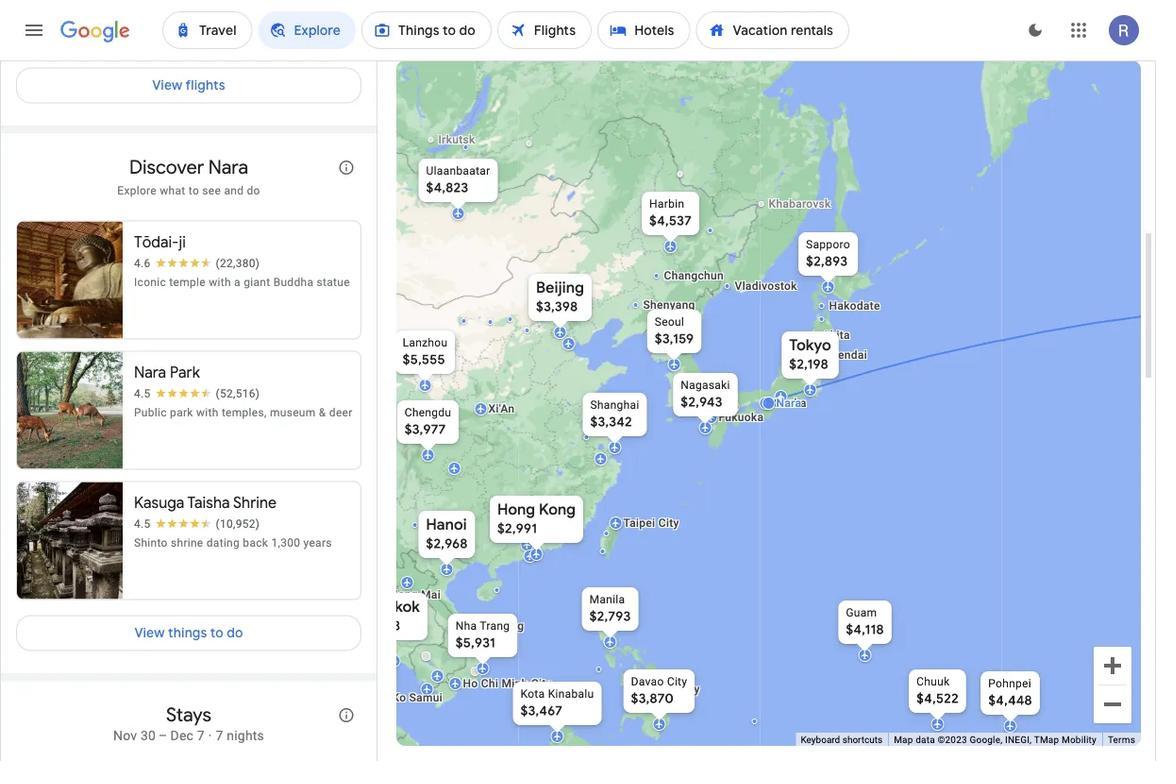 Task type: vqa. For each thing, say whether or not it's contained in the screenshot.


Task type: locate. For each thing, give the bounding box(es) containing it.
3288 US dollars text field
[[359, 618, 401, 635]]

4.5
[[134, 387, 151, 400], [134, 517, 151, 530]]

ulaanbaatar
[[426, 164, 491, 178]]

to left see
[[189, 184, 199, 197]]

1 vertical spatial nara
[[134, 363, 166, 382]]

with down 4.5 out of 5 stars from 52,516 reviews image
[[196, 405, 219, 419]]

7 nights
[[216, 728, 264, 744]]

harbin
[[650, 197, 685, 211]]

keyboard
[[801, 734, 841, 746]]

4.5 inside 4.5 out of 5 stars from 10,952 reviews 'image'
[[134, 517, 151, 530]]

nov
[[113, 728, 137, 744]]

0 horizontal spatial 7
[[197, 728, 205, 744]]

view for view flights
[[152, 77, 183, 94]]

mai
[[421, 588, 441, 601]]

view things to do
[[134, 625, 243, 642]]

nara up and
[[209, 155, 248, 179]]

nagasaki
[[681, 379, 731, 392]]

busan
[[705, 389, 738, 402]]

nara park
[[134, 363, 200, 382]]

4.5 inside 4.5 out of 5 stars from 52,516 reviews image
[[134, 387, 151, 400]]

city right davao
[[667, 675, 688, 688]]

4.5 up shinto
[[134, 517, 151, 530]]

do
[[247, 184, 260, 197], [227, 625, 243, 642]]

cebu city
[[649, 683, 700, 696]]

0 horizontal spatial to
[[189, 184, 199, 197]]

about these results image
[[324, 693, 369, 738]]

nara left park
[[134, 363, 166, 382]]

park
[[170, 405, 193, 419]]

loading results progress bar
[[0, 60, 1157, 64]]

map region
[[277, 0, 1157, 761]]

nara for nara park
[[134, 363, 166, 382]]

$4,522
[[917, 690, 959, 707]]

iconic
[[134, 275, 166, 288]]

city right cebu
[[680, 683, 700, 696]]

0 vertical spatial to
[[189, 184, 199, 197]]

 image
[[208, 728, 212, 744]]

keyboard shortcuts
[[801, 734, 883, 746]]

nara down $2,198 'text box'
[[777, 397, 802, 410]]

7 left nights
[[216, 728, 223, 744]]

city right taipei
[[659, 516, 680, 530]]

davao
[[631, 675, 664, 688]]

hanoi
[[426, 515, 467, 534]]

&
[[319, 405, 326, 419]]

$5,931
[[456, 635, 496, 652]]

public
[[134, 405, 167, 419]]

$4,823
[[426, 179, 469, 196]]

$3,159
[[655, 330, 694, 347]]

shanghai $3,342
[[591, 398, 640, 431]]

4537 US dollars text field
[[650, 212, 692, 229]]

$3,342
[[591, 414, 633, 431]]

4.6 out of 5 stars from 22,380 reviews image
[[134, 255, 260, 270]]

4.5 up public
[[134, 387, 151, 400]]

7
[[197, 728, 205, 744], [216, 728, 223, 744]]

nara inside map region
[[777, 397, 802, 410]]

shrine
[[171, 536, 204, 549]]

iconic temple with a giant buddha statue
[[134, 275, 350, 288]]

manila $2,793
[[590, 593, 631, 625]]

view left flights on the left top
[[152, 77, 183, 94]]

$4,537
[[650, 212, 692, 229]]

nha trang $5,931
[[456, 619, 510, 652]]

$2,968
[[426, 535, 468, 552]]

view left things
[[134, 625, 165, 642]]

2 7 from the left
[[216, 728, 223, 744]]

4.5 for nara park
[[134, 387, 151, 400]]

1 vertical spatial do
[[227, 625, 243, 642]]

view flights
[[152, 77, 225, 94]]

(52,516)
[[216, 387, 260, 400]]

harbin $4,537
[[650, 197, 692, 229]]

with left a
[[209, 275, 231, 288]]

2198 US dollars text field
[[790, 356, 829, 373]]

0 vertical spatial do
[[247, 184, 260, 197]]

2 vertical spatial nara
[[777, 397, 802, 410]]

terms
[[1108, 734, 1136, 746]]

to right things
[[210, 625, 224, 642]]

0 horizontal spatial nara
[[134, 363, 166, 382]]

3159 US dollars text field
[[655, 330, 694, 347]]

guam $4,118
[[846, 606, 884, 638]]

fukuoka
[[719, 411, 764, 424]]

deer
[[329, 405, 353, 419]]

1 vertical spatial to
[[210, 625, 224, 642]]

da nang
[[479, 619, 524, 633]]

states)
[[179, 730, 223, 747]]

taipei city
[[624, 516, 680, 530]]

2943 US dollars text field
[[681, 394, 723, 411]]

pohnpei $4,448
[[989, 677, 1033, 709]]

guam
[[846, 606, 878, 619]]

1 vertical spatial with
[[196, 405, 219, 419]]

stays
[[166, 703, 211, 727]]

nov 30 – dec 7
[[113, 728, 205, 744]]

shrine
[[233, 493, 277, 512]]

chiang mai
[[381, 588, 441, 601]]

to
[[189, 184, 199, 197], [210, 625, 224, 642]]

1 horizontal spatial 7
[[216, 728, 223, 744]]

change appearance image
[[1013, 8, 1058, 53]]

kasuga taisha shrine
[[134, 493, 277, 512]]

do right things
[[227, 625, 243, 642]]

english (united states)
[[83, 730, 223, 747]]

shenyang
[[643, 298, 696, 312]]

shortcuts
[[843, 734, 883, 746]]

akita
[[823, 329, 851, 342]]

samui
[[409, 691, 443, 704]]

0 vertical spatial view
[[152, 77, 183, 94]]

city right minh
[[531, 677, 552, 690]]

1 4.5 from the top
[[134, 387, 151, 400]]

2 horizontal spatial nara
[[777, 397, 802, 410]]

2 4.5 from the top
[[134, 517, 151, 530]]

1 horizontal spatial to
[[210, 625, 224, 642]]

view
[[152, 77, 183, 94], [134, 625, 165, 642]]

main menu image
[[23, 19, 45, 42]]

and
[[224, 184, 244, 197]]

city
[[659, 516, 680, 530], [667, 675, 688, 688], [531, 677, 552, 690], [680, 683, 700, 696]]

pohnpei
[[989, 677, 1032, 690]]

do right and
[[247, 184, 260, 197]]

kong
[[539, 500, 576, 519]]

about these results image
[[324, 145, 369, 190]]

ko
[[392, 691, 406, 704]]

1 horizontal spatial do
[[247, 184, 260, 197]]

chengdu
[[405, 406, 452, 419]]

0 vertical spatial with
[[209, 275, 231, 288]]

city inside 'davao city $3,870'
[[667, 675, 688, 688]]

chengdu $3,977
[[405, 406, 452, 438]]

4823 US dollars text field
[[426, 179, 469, 196]]

keyboard shortcuts button
[[801, 733, 883, 746]]

1 vertical spatial view
[[134, 625, 165, 642]]

tokyo $2,198
[[790, 336, 832, 373]]

0 vertical spatial 4.5
[[134, 387, 151, 400]]

1 vertical spatial 4.5
[[134, 517, 151, 530]]

5555 US dollars text field
[[403, 351, 445, 368]]

city for cebu city
[[680, 683, 700, 696]]

sapporo
[[806, 238, 851, 251]]

seoul $3,159
[[655, 315, 694, 347]]

7 down stays
[[197, 728, 205, 744]]

city for davao city $3,870
[[667, 675, 688, 688]]

0 vertical spatial nara
[[209, 155, 248, 179]]

$5,555
[[403, 351, 445, 368]]

explore what to see and do
[[117, 184, 260, 197]]

da
[[479, 619, 493, 633]]



Task type: describe. For each thing, give the bounding box(es) containing it.
view for view things to do
[[134, 625, 165, 642]]

taipei
[[624, 516, 656, 530]]

mobility
[[1062, 734, 1097, 746]]

shanghai
[[591, 398, 640, 412]]

4.5 for kasuga taisha shrine
[[134, 517, 151, 530]]

bangkok
[[359, 597, 420, 617]]

with for ji
[[209, 275, 231, 288]]

kota kinabalu $3,467
[[521, 687, 594, 719]]

to for see
[[189, 184, 199, 197]]

$2,991
[[498, 520, 537, 537]]

beijing
[[536, 278, 584, 297]]

to for do
[[210, 625, 224, 642]]

2793 US dollars text field
[[590, 608, 631, 625]]

discover nara
[[129, 155, 248, 179]]

4448 US dollars text field
[[989, 692, 1033, 709]]

hakodate
[[830, 299, 881, 313]]

vladivostok
[[735, 279, 798, 293]]

$3,288
[[359, 618, 401, 635]]

beijing $3,398
[[536, 278, 584, 315]]

sapporo $2,893
[[806, 238, 851, 270]]

1 7 from the left
[[197, 728, 205, 744]]

changchun
[[664, 269, 724, 282]]

1 horizontal spatial nara
[[209, 155, 248, 179]]

chuuk
[[917, 675, 950, 688]]

3870 US dollars text field
[[631, 690, 674, 707]]

1,300
[[271, 536, 301, 549]]

flights
[[186, 77, 225, 94]]

tōdai-ji
[[134, 232, 186, 252]]

nara for nara
[[777, 397, 802, 410]]

3342 US dollars text field
[[591, 414, 633, 431]]

public park with temples, museum & deer
[[134, 405, 353, 419]]

ko samui
[[392, 691, 443, 704]]

nights
[[227, 728, 264, 744]]

3467 US dollars text field
[[521, 703, 563, 719]]

park
[[170, 363, 200, 382]]

3398 US dollars text field
[[536, 298, 578, 315]]

0 horizontal spatial do
[[227, 625, 243, 642]]

osaka
[[774, 397, 807, 410]]

what
[[160, 184, 186, 197]]

$2,893
[[806, 253, 848, 270]]

$3,870
[[631, 690, 674, 707]]

things
[[168, 625, 207, 642]]

$3,398
[[536, 298, 578, 315]]

temple
[[169, 275, 206, 288]]

kota
[[521, 687, 545, 701]]

nang
[[496, 619, 524, 633]]

english
[[83, 730, 127, 747]]

taisha
[[187, 493, 230, 512]]

shinto shrine dating back 1,300 years
[[134, 536, 332, 549]]

explore
[[117, 184, 157, 197]]

2968 US dollars text field
[[426, 535, 468, 552]]

4522 US dollars text field
[[917, 690, 959, 707]]

cebu
[[649, 683, 676, 696]]

city for taipei city
[[659, 516, 680, 530]]

trang
[[480, 619, 510, 633]]

a
[[234, 275, 241, 288]]

map data ©2023 google, inegi, tmap mobility
[[894, 734, 1097, 746]]

2991 US dollars text field
[[498, 520, 537, 537]]

2893 US dollars text field
[[806, 253, 848, 270]]

$3,467
[[521, 703, 563, 719]]

sendai
[[831, 348, 868, 362]]

discover
[[129, 155, 204, 179]]

(united
[[130, 730, 177, 747]]

3977 US dollars text field
[[405, 421, 446, 438]]

nha
[[456, 619, 477, 633]]

lanzhou $5,555
[[403, 336, 448, 368]]

4.5 out of 5 stars from 10,952 reviews image
[[134, 516, 260, 531]]

4118 US dollars text field
[[846, 621, 884, 638]]

statue
[[317, 275, 350, 288]]

giant
[[244, 275, 270, 288]]

inegi,
[[1006, 734, 1032, 746]]

tōdai-
[[134, 232, 179, 252]]

terms link
[[1108, 734, 1136, 746]]

manila
[[590, 593, 625, 606]]

$2,943
[[681, 394, 723, 411]]

data
[[916, 734, 936, 746]]

kasuga
[[134, 493, 184, 512]]

(22,380)
[[216, 256, 260, 270]]

kinabalu
[[548, 687, 594, 701]]

buddha
[[273, 275, 314, 288]]

ho chi minh city
[[463, 677, 552, 690]]

khabarovsk
[[769, 197, 832, 211]]

with for park
[[196, 405, 219, 419]]

seoul
[[655, 315, 685, 329]]

4.5 out of 5 stars from 52,516 reviews image
[[134, 386, 260, 401]]

hong kong $2,991
[[498, 500, 576, 537]]

hong
[[498, 500, 536, 519]]

$4,448
[[989, 692, 1033, 709]]

bangkok $3,288
[[359, 597, 420, 635]]

dating
[[207, 536, 240, 549]]

temples,
[[222, 405, 267, 419]]

shinto
[[134, 536, 168, 549]]

$2,793
[[590, 608, 631, 625]]

5931 US dollars text field
[[456, 635, 496, 652]]

hanoi $2,968
[[426, 515, 468, 552]]

$4,118
[[846, 621, 884, 638]]

years
[[304, 536, 332, 549]]



